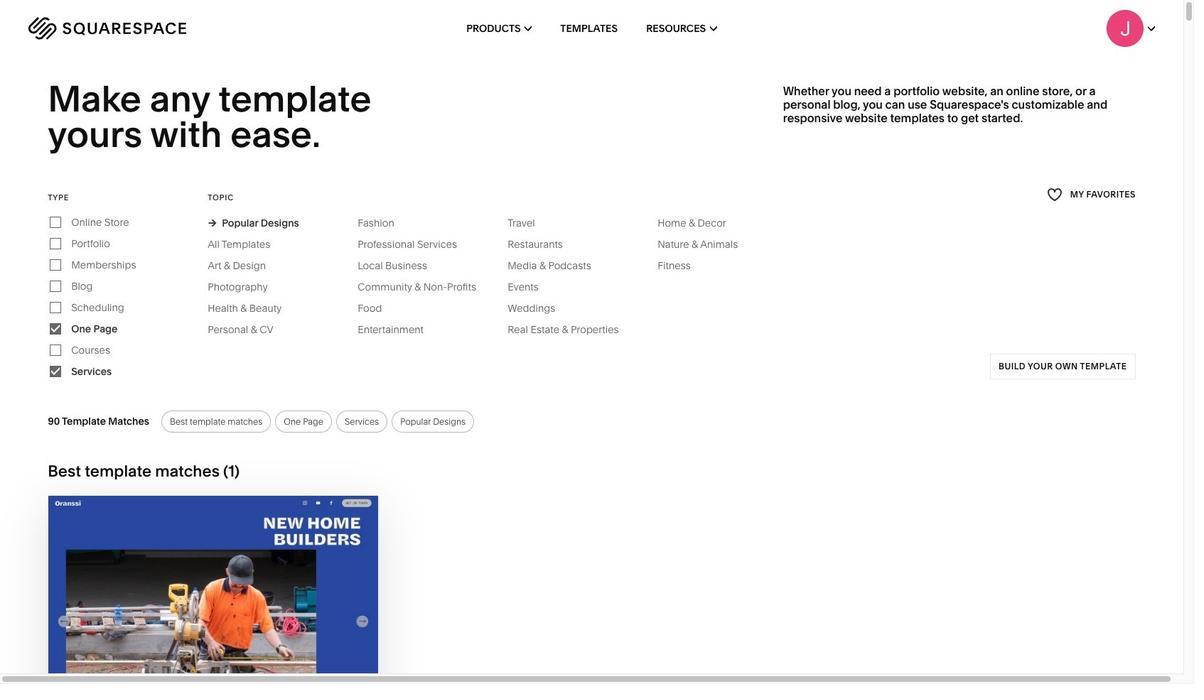 Task type: vqa. For each thing, say whether or not it's contained in the screenshot.
Collect
no



Task type: locate. For each thing, give the bounding box(es) containing it.
oranssi image
[[48, 496, 379, 685]]



